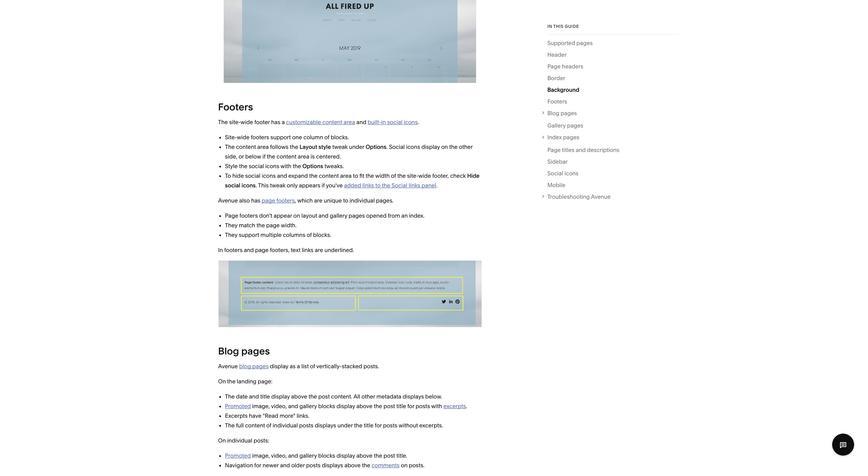 Task type: describe. For each thing, give the bounding box(es) containing it.
other inside . social icons display on the other side, or below if the content area is centered.
[[459, 144, 473, 150]]

site-
[[225, 134, 237, 141]]

pages down the gallery pages link
[[564, 134, 580, 141]]

and down match
[[244, 247, 254, 254]]

footers inside page footers don't appear on layout and gallery pages opened from an index. they match the page width. they support multiple columns of blocks.
[[240, 212, 258, 219]]

width
[[376, 172, 390, 179]]

or
[[239, 153, 244, 160]]

image, inside promoted image, video, and gallery blocks display above the post title. navigation for newer and older posts displays above the comments on posts.
[[252, 452, 270, 459]]

2 vertical spatial social
[[392, 182, 408, 189]]

avenue for avenue also has page footers , which are unique to individual pages.
[[218, 197, 238, 204]]

date
[[236, 393, 248, 400]]

0 horizontal spatial site-
[[229, 119, 241, 126]]

and left older
[[280, 462, 290, 469]]

navigation
[[225, 462, 253, 469]]

social inside hide social icons
[[225, 182, 241, 189]]

as
[[290, 363, 296, 370]]

posts down "below."
[[416, 403, 430, 410]]

pages up blog pages link
[[242, 345, 270, 357]]

the site-wide footer has a customizable content area and built-in social icons .
[[218, 119, 419, 126]]

page titles and descriptions link
[[548, 145, 620, 157]]

the left landing
[[227, 378, 236, 385]]

the down 'or'
[[239, 163, 248, 170]]

on inside promoted image, video, and gallery blocks display above the post title. navigation for newer and older posts displays above the comments on posts.
[[401, 462, 408, 469]]

. social icons display on the other side, or below if the content area is centered.
[[225, 144, 473, 160]]

page:
[[258, 378, 273, 385]]

under inside the date and title display above the post content. all other metadata displays below. promoted image, video, and gallery blocks display above the post title for posts with excerpts . excerpts have "read more" links. the full content of individual posts displays under the title for posts without excerpts.
[[338, 422, 353, 429]]

1 vertical spatial wide
[[237, 134, 250, 141]]

area up below
[[258, 144, 269, 150]]

added
[[344, 182, 361, 189]]

posts down links.
[[299, 422, 314, 429]]

footers down footer
[[251, 134, 269, 141]]

on for on individual posts:
[[218, 437, 226, 444]]

pages inside page footers don't appear on layout and gallery pages opened from an index. they match the page width. they support multiple columns of blocks.
[[349, 212, 365, 219]]

text
[[291, 247, 301, 254]]

1 horizontal spatial for
[[375, 422, 382, 429]]

index
[[548, 134, 562, 141]]

. inside . social icons display on the other side, or below if the content area is centered.
[[387, 144, 388, 150]]

style
[[319, 144, 331, 150]]

the up links.
[[309, 393, 317, 400]]

pages right blog
[[253, 363, 269, 370]]

page titles and descriptions
[[548, 147, 620, 153]]

the inside page footers don't appear on layout and gallery pages opened from an index. they match the page width. they support multiple columns of blocks.
[[257, 222, 265, 229]]

footer
[[255, 119, 270, 126]]

expand
[[289, 172, 308, 179]]

the right fit
[[366, 172, 374, 179]]

hide
[[233, 172, 244, 179]]

mobile link
[[548, 180, 566, 192]]

the for the content area follows the layout style tweak under options
[[225, 144, 235, 150]]

the up added links to the social links panel link
[[398, 172, 406, 179]]

index pages link
[[548, 133, 678, 142]]

gallery inside page footers don't appear on layout and gallery pages opened from an index. they match the page width. they support multiple columns of blocks.
[[330, 212, 348, 219]]

in footers and page footers, text links are underlined.
[[218, 247, 354, 254]]

a for as
[[297, 363, 300, 370]]

1 vertical spatial post
[[384, 403, 395, 410]]

page for page headers
[[548, 63, 561, 70]]

descriptions
[[588, 147, 620, 153]]

footers link
[[548, 97, 568, 108]]

"read
[[263, 412, 279, 419]]

and left the built-
[[357, 119, 367, 126]]

fit
[[360, 172, 365, 179]]

1 vertical spatial blog
[[218, 345, 239, 357]]

1 horizontal spatial footers
[[548, 98, 568, 105]]

excerpts
[[225, 412, 248, 419]]

in this guide
[[548, 24, 580, 29]]

posts left the without
[[383, 422, 398, 429]]

content up 'or'
[[236, 144, 256, 150]]

content inside the date and title display above the post content. all other metadata displays below. promoted image, video, and gallery blocks display above the post title for posts with excerpts . excerpts have "read more" links. the full content of individual posts displays under the title for posts without excerpts.
[[245, 422, 265, 429]]

vertically-
[[317, 363, 342, 370]]

of right the list
[[310, 363, 315, 370]]

and right the date
[[249, 393, 259, 400]]

page headers
[[548, 63, 584, 70]]

tweaks.
[[325, 163, 344, 170]]

which
[[298, 197, 313, 204]]

content.
[[331, 393, 353, 400]]

for inside promoted image, video, and gallery blocks display above the post title. navigation for newer and older posts displays above the comments on posts.
[[255, 462, 262, 469]]

content down 'tweaks.'
[[319, 172, 339, 179]]

footers,
[[270, 247, 290, 254]]

0 vertical spatial under
[[349, 144, 365, 150]]

have
[[249, 412, 262, 419]]

gallery inside the date and title display above the post content. all other metadata displays below. promoted image, video, and gallery blocks display above the post title for posts with excerpts . excerpts have "read more" links. the full content of individual posts displays under the title for posts without excerpts.
[[300, 403, 317, 410]]

0 horizontal spatial has
[[251, 197, 261, 204]]

avenue background.png image
[[224, 0, 477, 83]]

1 they from the top
[[225, 222, 238, 229]]

a for has
[[282, 119, 285, 126]]

individual inside the date and title display above the post content. all other metadata displays below. promoted image, video, and gallery blocks display above the post title for posts with excerpts . excerpts have "read more" links. the full content of individual posts displays under the title for posts without excerpts.
[[273, 422, 298, 429]]

on the landing page:
[[218, 378, 273, 385]]

displays inside promoted image, video, and gallery blocks display above the post title. navigation for newer and older posts displays above the comments on posts.
[[322, 462, 343, 469]]

0 vertical spatial title
[[261, 393, 270, 400]]

. this tweak only appears if you've added links to the social links panel .
[[256, 182, 438, 189]]

footers up "appear"
[[277, 197, 295, 204]]

to hide social icons and expand the content area to fit the width of the site-wide footer, check
[[225, 172, 468, 179]]

an
[[402, 212, 408, 219]]

with inside the date and title display above the post content. all other metadata displays below. promoted image, video, and gallery blocks display above the post title for posts with excerpts . excerpts have "read more" links. the full content of individual posts displays under the title for posts without excerpts.
[[432, 403, 443, 410]]

this tweak
[[258, 182, 286, 189]]

footers down match
[[224, 247, 243, 254]]

above left comments at bottom left
[[345, 462, 361, 469]]

content up column
[[323, 119, 343, 126]]

pages down 'guide' at the top of page
[[577, 40, 593, 46]]

only
[[287, 182, 298, 189]]

and down style the social icons with the options tweaks.
[[277, 172, 287, 179]]

appears
[[299, 182, 321, 189]]

more"
[[280, 412, 296, 419]]

0 vertical spatial wide
[[241, 119, 253, 126]]

2 horizontal spatial links
[[409, 182, 421, 189]]

above down "all"
[[357, 403, 373, 410]]

promoted inside promoted image, video, and gallery blocks display above the post title. navigation for newer and older posts displays above the comments on posts.
[[225, 452, 251, 459]]

avenue blog pages display as a list of vertically-stacked posts.
[[218, 363, 379, 370]]

support inside page footers don't appear on layout and gallery pages opened from an index. they match the page width. they support multiple columns of blocks.
[[239, 232, 259, 239]]

header link
[[548, 50, 567, 62]]

blog
[[239, 363, 251, 370]]

customizable content area link
[[286, 119, 355, 126]]

,
[[295, 197, 296, 204]]

2 horizontal spatial title
[[397, 403, 406, 410]]

width.
[[281, 222, 297, 229]]

check
[[451, 172, 466, 179]]

and inside page footers don't appear on layout and gallery pages opened from an index. they match the page width. they support multiple columns of blocks.
[[319, 212, 329, 219]]

excerpts link
[[444, 403, 466, 410]]

links.
[[297, 412, 310, 419]]

don't
[[259, 212, 273, 219]]

troubleshooting
[[548, 193, 590, 200]]

built-
[[368, 119, 382, 126]]

and up more"
[[288, 403, 298, 410]]

pages up the gallery pages
[[561, 110, 577, 117]]

the up expand
[[293, 163, 301, 170]]

2 horizontal spatial to
[[376, 182, 381, 189]]

1 horizontal spatial support
[[271, 134, 291, 141]]

style
[[225, 163, 238, 170]]

2 vertical spatial wide
[[419, 172, 431, 179]]

gallery
[[548, 122, 566, 129]]

avenue inside the troubleshooting avenue link
[[592, 193, 611, 200]]

1 vertical spatial blog pages
[[218, 345, 270, 357]]

0 vertical spatial has
[[271, 119, 281, 126]]

the left comments at bottom left
[[362, 462, 371, 469]]

the up appears
[[309, 172, 318, 179]]

avenue also has page footers , which are unique to individual pages.
[[218, 197, 394, 204]]

layout
[[302, 212, 318, 219]]

2 vertical spatial title
[[364, 422, 374, 429]]

index pages button
[[541, 133, 678, 142]]

of up style at the left top of the page
[[325, 134, 330, 141]]

excerpts
[[444, 403, 466, 410]]

this
[[554, 24, 564, 29]]

the date and title display above the post content. all other metadata displays below. promoted image, video, and gallery blocks display above the post title for posts with excerpts . excerpts have "read more" links. the full content of individual posts displays under the title for posts without excerpts.
[[225, 393, 468, 429]]

1 vertical spatial if
[[322, 182, 325, 189]]

border link
[[548, 73, 566, 85]]

hide social icons
[[225, 172, 480, 189]]

layout
[[300, 144, 318, 150]]

1 vertical spatial social
[[548, 170, 564, 177]]

1 vertical spatial site-
[[407, 172, 419, 179]]

the down 'one'
[[290, 144, 299, 150]]

side,
[[225, 153, 238, 160]]

column
[[304, 134, 323, 141]]

sidebar
[[548, 158, 568, 165]]

promoted image, video, and gallery blocks display above the post title. navigation for newer and older posts displays above the comments on posts.
[[225, 452, 425, 469]]

gallery pages link
[[548, 121, 584, 133]]

multiple
[[261, 232, 282, 239]]

1 vertical spatial options
[[303, 163, 324, 170]]

below.
[[426, 393, 443, 400]]

landing
[[237, 378, 257, 385]]

the down "all"
[[354, 422, 363, 429]]

to for individual
[[343, 197, 349, 204]]

mobile
[[548, 182, 566, 189]]



Task type: vqa. For each thing, say whether or not it's contained in the screenshot.
Contact Customer Support
no



Task type: locate. For each thing, give the bounding box(es) containing it.
posts. inside promoted image, video, and gallery blocks display above the post title. navigation for newer and older posts displays above the comments on posts.
[[409, 462, 425, 469]]

the down width
[[382, 182, 391, 189]]

in for in this guide
[[548, 24, 553, 29]]

2 promoted from the top
[[225, 452, 251, 459]]

0 vertical spatial a
[[282, 119, 285, 126]]

you've
[[326, 182, 343, 189]]

page footers don't appear on layout and gallery pages opened from an index. they match the page width. they support multiple columns of blocks.
[[225, 212, 425, 239]]

0 vertical spatial blocks.
[[331, 134, 349, 141]]

page down header 'link'
[[548, 63, 561, 70]]

0 horizontal spatial posts.
[[364, 363, 379, 370]]

0 horizontal spatial on
[[294, 212, 300, 219]]

of inside page footers don't appear on layout and gallery pages opened from an index. they match the page width. they support multiple columns of blocks.
[[307, 232, 312, 239]]

blog pages inside dropdown button
[[548, 110, 577, 117]]

blog pages button
[[541, 108, 678, 118]]

a
[[282, 119, 285, 126], [297, 363, 300, 370]]

1 horizontal spatial options
[[366, 144, 387, 150]]

0 vertical spatial blog pages
[[548, 110, 577, 117]]

blog pages link
[[548, 108, 678, 118]]

on
[[442, 144, 448, 150], [294, 212, 300, 219], [401, 462, 408, 469]]

2 vertical spatial page
[[225, 212, 238, 219]]

if inside . social icons display on the other side, or below if the content area is centered.
[[263, 153, 266, 160]]

footers up site-
[[218, 101, 253, 113]]

0 vertical spatial are
[[314, 197, 323, 204]]

on inside page footers don't appear on layout and gallery pages opened from an index. they match the page width. they support multiple columns of blocks.
[[294, 212, 300, 219]]

panel
[[422, 182, 437, 189]]

0 vertical spatial site-
[[229, 119, 241, 126]]

the content area follows the layout style tweak under options
[[225, 144, 387, 150]]

a up site-wide footers support one column of blocks.
[[282, 119, 285, 126]]

promoted up excerpts
[[225, 403, 251, 410]]

if right below
[[263, 153, 266, 160]]

0 vertical spatial posts.
[[364, 363, 379, 370]]

under
[[349, 144, 365, 150], [338, 422, 353, 429]]

the down site-
[[225, 144, 235, 150]]

title
[[261, 393, 270, 400], [397, 403, 406, 410], [364, 422, 374, 429]]

are
[[314, 197, 323, 204], [315, 247, 323, 254]]

headers
[[563, 63, 584, 70]]

the for the site-wide footer has a customizable content area and built-in social icons .
[[218, 119, 228, 126]]

1 vertical spatial with
[[432, 403, 443, 410]]

0 vertical spatial video,
[[271, 403, 287, 410]]

below
[[245, 153, 261, 160]]

and up older
[[288, 452, 298, 459]]

image, up the newer
[[252, 452, 270, 459]]

to
[[225, 172, 231, 179]]

1 vertical spatial are
[[315, 247, 323, 254]]

blog inside dropdown button
[[548, 110, 560, 117]]

video, inside the date and title display above the post content. all other metadata displays below. promoted image, video, and gallery blocks display above the post title for posts with excerpts . excerpts have "read more" links. the full content of individual posts displays under the title for posts without excerpts.
[[271, 403, 287, 410]]

social right hide
[[245, 172, 261, 179]]

if left "you've"
[[322, 182, 325, 189]]

promoted link
[[225, 403, 251, 410], [225, 452, 251, 459]]

1 promoted link from the top
[[225, 403, 251, 410]]

0 horizontal spatial support
[[239, 232, 259, 239]]

page for footers,
[[255, 247, 269, 254]]

blocks. inside page footers don't appear on layout and gallery pages opened from an index. they match the page width. they support multiple columns of blocks.
[[313, 232, 332, 239]]

content
[[323, 119, 343, 126], [236, 144, 256, 150], [277, 153, 297, 160], [319, 172, 339, 179], [245, 422, 265, 429]]

1 vertical spatial on
[[218, 437, 226, 444]]

1 vertical spatial gallery
[[300, 403, 317, 410]]

2 horizontal spatial individual
[[350, 197, 375, 204]]

2 vertical spatial page
[[255, 247, 269, 254]]

pages up index pages
[[568, 122, 584, 129]]

the up site-
[[218, 119, 228, 126]]

avenue left the also
[[218, 197, 238, 204]]

0 vertical spatial in
[[548, 24, 553, 29]]

page for page titles and descriptions
[[548, 147, 561, 153]]

the up comments at bottom left
[[374, 452, 383, 459]]

0 vertical spatial on
[[218, 378, 226, 385]]

border
[[548, 75, 566, 82]]

1 horizontal spatial blog
[[548, 110, 560, 117]]

2 vertical spatial post
[[384, 452, 395, 459]]

video, up the newer
[[271, 452, 287, 459]]

supported pages link
[[548, 38, 593, 50]]

page down multiple
[[255, 247, 269, 254]]

list
[[302, 363, 309, 370]]

gallery
[[330, 212, 348, 219], [300, 403, 317, 410], [300, 452, 317, 459]]

2 video, from the top
[[271, 452, 287, 459]]

. inside the date and title display above the post content. all other metadata displays below. promoted image, video, and gallery blocks display above the post title for posts with excerpts . excerpts have "read more" links. the full content of individual posts displays under the title for posts without excerpts.
[[466, 403, 468, 410]]

0 horizontal spatial links
[[302, 247, 314, 254]]

area up . this tweak only appears if you've added links to the social links panel .
[[340, 172, 352, 179]]

one
[[292, 134, 302, 141]]

they
[[225, 222, 238, 229], [225, 232, 238, 239]]

from
[[388, 212, 400, 219]]

0 vertical spatial post
[[319, 393, 330, 400]]

posts inside promoted image, video, and gallery blocks display above the post title. navigation for newer and older posts displays above the comments on posts.
[[306, 462, 321, 469]]

supported pages
[[548, 40, 593, 46]]

0 vertical spatial gallery
[[330, 212, 348, 219]]

newer
[[263, 462, 279, 469]]

options down the built-
[[366, 144, 387, 150]]

pages.
[[376, 197, 394, 204]]

individual down the full
[[227, 437, 253, 444]]

0 vertical spatial blog
[[548, 110, 560, 117]]

for left the without
[[375, 422, 382, 429]]

blocks. up the underlined.
[[313, 232, 332, 239]]

on up "width."
[[294, 212, 300, 219]]

metadata
[[377, 393, 402, 400]]

promoted link up navigation
[[225, 452, 251, 459]]

site- up added links to the social links panel link
[[407, 172, 419, 179]]

on individual posts:
[[218, 437, 269, 444]]

social inside . social icons display on the other side, or below if the content area is centered.
[[389, 144, 405, 150]]

blocks. up tweak
[[331, 134, 349, 141]]

displays
[[403, 393, 424, 400], [315, 422, 337, 429], [322, 462, 343, 469]]

2 vertical spatial to
[[343, 197, 349, 204]]

and inside page titles and descriptions link
[[576, 147, 586, 153]]

0 horizontal spatial to
[[343, 197, 349, 204]]

wide up 'or'
[[237, 134, 250, 141]]

2 they from the top
[[225, 232, 238, 239]]

social down below
[[249, 163, 264, 170]]

1 vertical spatial displays
[[315, 422, 337, 429]]

0 vertical spatial promoted link
[[225, 403, 251, 410]]

0 vertical spatial social
[[389, 144, 405, 150]]

0 horizontal spatial individual
[[227, 437, 253, 444]]

post inside promoted image, video, and gallery blocks display above the post title. navigation for newer and older posts displays above the comments on posts.
[[384, 452, 395, 459]]

opened
[[367, 212, 387, 219]]

on for on the landing page:
[[218, 378, 226, 385]]

2 vertical spatial displays
[[322, 462, 343, 469]]

built-in social icons link
[[368, 119, 418, 126]]

blog pages down footers link
[[548, 110, 577, 117]]

content down have
[[245, 422, 265, 429]]

1 vertical spatial they
[[225, 232, 238, 239]]

other up the hide
[[459, 144, 473, 150]]

posts. right stacked
[[364, 363, 379, 370]]

avenue for avenue blog pages display as a list of vertically-stacked posts.
[[218, 363, 238, 370]]

1 vertical spatial individual
[[273, 422, 298, 429]]

has right the also
[[251, 197, 261, 204]]

avenue footer.png image
[[218, 261, 482, 327]]

promoted link for image, video, and gallery blocks display above the post title.
[[225, 452, 251, 459]]

0 vertical spatial for
[[408, 403, 415, 410]]

0 vertical spatial blocks
[[319, 403, 336, 410]]

individual down more"
[[273, 422, 298, 429]]

1 horizontal spatial title
[[364, 422, 374, 429]]

page
[[548, 63, 561, 70], [548, 147, 561, 153], [225, 212, 238, 219]]

display
[[422, 144, 440, 150], [270, 363, 289, 370], [272, 393, 290, 400], [337, 403, 355, 410], [337, 452, 355, 459]]

the for the date and title display above the post content. all other metadata displays below. promoted image, video, and gallery blocks display above the post title for posts with excerpts . excerpts have "read more" links. the full content of individual posts displays under the title for posts without excerpts.
[[225, 393, 235, 400]]

1 horizontal spatial if
[[322, 182, 325, 189]]

promoted inside the date and title display above the post content. all other metadata displays below. promoted image, video, and gallery blocks display above the post title for posts with excerpts . excerpts have "read more" links. the full content of individual posts displays under the title for posts without excerpts.
[[225, 403, 251, 410]]

2 vertical spatial gallery
[[300, 452, 317, 459]]

2 horizontal spatial on
[[442, 144, 448, 150]]

0 vertical spatial page
[[262, 197, 275, 204]]

in for in footers and page footers, text links are underlined.
[[218, 247, 223, 254]]

0 vertical spatial individual
[[350, 197, 375, 204]]

1 horizontal spatial to
[[353, 172, 358, 179]]

image, up have
[[252, 403, 270, 410]]

promoted link up excerpts
[[225, 403, 251, 410]]

wide up panel at the top of the page
[[419, 172, 431, 179]]

background
[[548, 86, 580, 93]]

1 vertical spatial image,
[[252, 452, 270, 459]]

header
[[548, 51, 567, 58]]

0 horizontal spatial a
[[282, 119, 285, 126]]

2 on from the top
[[218, 437, 226, 444]]

the left the full
[[225, 422, 235, 429]]

1 vertical spatial blocks
[[319, 452, 336, 459]]

title.
[[397, 452, 408, 459]]

0 vertical spatial support
[[271, 134, 291, 141]]

of inside the date and title display above the post content. all other metadata displays below. promoted image, video, and gallery blocks display above the post title for posts with excerpts . excerpts have "read more" links. the full content of individual posts displays under the title for posts without excerpts.
[[267, 422, 272, 429]]

icons inside hide social icons
[[242, 182, 256, 189]]

0 horizontal spatial blog
[[218, 345, 239, 357]]

if
[[263, 153, 266, 160], [322, 182, 325, 189]]

individual down added
[[350, 197, 375, 204]]

posts. right comments at bottom left
[[409, 462, 425, 469]]

1 horizontal spatial site-
[[407, 172, 419, 179]]

site-wide footers support one column of blocks.
[[225, 134, 349, 141]]

avenue right troubleshooting
[[592, 193, 611, 200]]

sidebar link
[[548, 157, 568, 169]]

links right text
[[302, 247, 314, 254]]

1 vertical spatial page
[[266, 222, 280, 229]]

tweak
[[333, 144, 348, 150]]

to for fit
[[353, 172, 358, 179]]

image,
[[252, 403, 270, 410], [252, 452, 270, 459]]

options down is
[[303, 163, 324, 170]]

image, inside the date and title display above the post content. all other metadata displays below. promoted image, video, and gallery blocks display above the post title for posts with excerpts . excerpts have "read more" links. the full content of individual posts displays under the title for posts without excerpts.
[[252, 403, 270, 410]]

2 vertical spatial for
[[255, 462, 262, 469]]

1 horizontal spatial posts.
[[409, 462, 425, 469]]

social right in
[[388, 119, 403, 126]]

0 horizontal spatial in
[[218, 247, 223, 254]]

post down metadata
[[384, 403, 395, 410]]

0 vertical spatial options
[[366, 144, 387, 150]]

1 vertical spatial to
[[376, 182, 381, 189]]

1 horizontal spatial in
[[548, 24, 553, 29]]

has
[[271, 119, 281, 126], [251, 197, 261, 204]]

0 vertical spatial they
[[225, 222, 238, 229]]

1 vertical spatial promoted link
[[225, 452, 251, 459]]

social icons
[[548, 170, 579, 177]]

0 vertical spatial on
[[442, 144, 448, 150]]

on inside . social icons display on the other side, or below if the content area is centered.
[[442, 144, 448, 150]]

on for display
[[442, 144, 448, 150]]

follows
[[270, 144, 289, 150]]

page inside page footers don't appear on layout and gallery pages opened from an index. they match the page width. they support multiple columns of blocks.
[[225, 212, 238, 219]]

1 image, from the top
[[252, 403, 270, 410]]

for up the without
[[408, 403, 415, 410]]

0 vertical spatial if
[[263, 153, 266, 160]]

0 vertical spatial other
[[459, 144, 473, 150]]

comments
[[372, 462, 400, 469]]

troubleshooting avenue
[[548, 193, 611, 200]]

under down content.
[[338, 422, 353, 429]]

1 vertical spatial on
[[294, 212, 300, 219]]

troubleshooting avenue button
[[541, 192, 678, 202]]

posts:
[[254, 437, 269, 444]]

area left the built-
[[344, 119, 355, 126]]

are for links
[[315, 247, 323, 254]]

columns
[[283, 232, 306, 239]]

1 vertical spatial under
[[338, 422, 353, 429]]

links down fit
[[363, 182, 374, 189]]

support up follows
[[271, 134, 291, 141]]

icons inside . social icons display on the other side, or below if the content area is centered.
[[407, 144, 421, 150]]

support down match
[[239, 232, 259, 239]]

1 on from the top
[[218, 378, 226, 385]]

1 blocks from the top
[[319, 403, 336, 410]]

the down follows
[[267, 153, 276, 160]]

gallery up links.
[[300, 403, 317, 410]]

above
[[291, 393, 308, 400], [357, 403, 373, 410], [357, 452, 373, 459], [345, 462, 361, 469]]

supported
[[548, 40, 576, 46]]

1 horizontal spatial blog pages
[[548, 110, 577, 117]]

blog
[[548, 110, 560, 117], [218, 345, 239, 357]]

1 vertical spatial page
[[548, 147, 561, 153]]

1 vertical spatial other
[[362, 393, 376, 400]]

area left is
[[298, 153, 310, 160]]

page up 'don't'
[[262, 197, 275, 204]]

display inside . social icons display on the other side, or below if the content area is centered.
[[422, 144, 440, 150]]

1 horizontal spatial other
[[459, 144, 473, 150]]

0 horizontal spatial with
[[281, 163, 292, 170]]

social down to
[[225, 182, 241, 189]]

blocks
[[319, 403, 336, 410], [319, 452, 336, 459]]

are left the underlined.
[[315, 247, 323, 254]]

the down metadata
[[374, 403, 383, 410]]

1 vertical spatial blocks.
[[313, 232, 332, 239]]

excerpts.
[[420, 422, 444, 429]]

a right as
[[297, 363, 300, 370]]

pages left opened
[[349, 212, 365, 219]]

posts.
[[364, 363, 379, 370], [409, 462, 425, 469]]

and right the "titles"
[[576, 147, 586, 153]]

unique
[[324, 197, 342, 204]]

page footers link
[[262, 197, 295, 204]]

1 vertical spatial support
[[239, 232, 259, 239]]

guide
[[565, 24, 580, 29]]

site- up site-
[[229, 119, 241, 126]]

full
[[236, 422, 244, 429]]

page inside page footers don't appear on layout and gallery pages opened from an index. they match the page width. they support multiple columns of blocks.
[[266, 222, 280, 229]]

1 horizontal spatial with
[[432, 403, 443, 410]]

promoted link for image, video, and gallery blocks display above the post title for posts with
[[225, 403, 251, 410]]

video, inside promoted image, video, and gallery blocks display above the post title. navigation for newer and older posts displays above the comments on posts.
[[271, 452, 287, 459]]

to down width
[[376, 182, 381, 189]]

display inside promoted image, video, and gallery blocks display above the post title. navigation for newer and older posts displays above the comments on posts.
[[337, 452, 355, 459]]

0 vertical spatial page
[[548, 63, 561, 70]]

of up added links to the social links panel link
[[391, 172, 396, 179]]

for left the newer
[[255, 462, 262, 469]]

above up comments at bottom left
[[357, 452, 373, 459]]

appear
[[274, 212, 292, 219]]

0 vertical spatial image,
[[252, 403, 270, 410]]

2 vertical spatial individual
[[227, 437, 253, 444]]

0 horizontal spatial footers
[[218, 101, 253, 113]]

blog pages link
[[239, 363, 269, 370]]

area inside . social icons display on the other side, or below if the content area is centered.
[[298, 153, 310, 160]]

on for appear
[[294, 212, 300, 219]]

is
[[311, 153, 315, 160]]

blocks inside the date and title display above the post content. all other metadata displays below. promoted image, video, and gallery blocks display above the post title for posts with excerpts . excerpts have "read more" links. the full content of individual posts displays under the title for posts without excerpts.
[[319, 403, 336, 410]]

2 promoted link from the top
[[225, 452, 251, 459]]

page up multiple
[[266, 222, 280, 229]]

on up footer,
[[442, 144, 448, 150]]

other
[[459, 144, 473, 150], [362, 393, 376, 400]]

2 horizontal spatial for
[[408, 403, 415, 410]]

blocks.
[[331, 134, 349, 141], [313, 232, 332, 239]]

gallery inside promoted image, video, and gallery blocks display above the post title. navigation for newer and older posts displays above the comments on posts.
[[300, 452, 317, 459]]

1 vertical spatial for
[[375, 422, 382, 429]]

the
[[290, 144, 299, 150], [450, 144, 458, 150], [267, 153, 276, 160], [239, 163, 248, 170], [293, 163, 301, 170], [309, 172, 318, 179], [366, 172, 374, 179], [398, 172, 406, 179], [382, 182, 391, 189], [257, 222, 265, 229], [227, 378, 236, 385], [309, 393, 317, 400], [374, 403, 383, 410], [354, 422, 363, 429], [374, 452, 383, 459], [362, 462, 371, 469]]

also
[[239, 197, 250, 204]]

on left landing
[[218, 378, 226, 385]]

other inside the date and title display above the post content. all other metadata displays below. promoted image, video, and gallery blocks display above the post title for posts with excerpts . excerpts have "read more" links. the full content of individual posts displays under the title for posts without excerpts.
[[362, 393, 376, 400]]

content inside . social icons display on the other side, or below if the content area is centered.
[[277, 153, 297, 160]]

blog pages
[[548, 110, 577, 117], [218, 345, 270, 357]]

blocks inside promoted image, video, and gallery blocks display above the post title. navigation for newer and older posts displays above the comments on posts.
[[319, 452, 336, 459]]

the up "check"
[[450, 144, 458, 150]]

wide left footer
[[241, 119, 253, 126]]

2 blocks from the top
[[319, 452, 336, 459]]

site-
[[229, 119, 241, 126], [407, 172, 419, 179]]

comments link
[[372, 462, 400, 469]]

0 horizontal spatial title
[[261, 393, 270, 400]]

0 horizontal spatial blog pages
[[218, 345, 270, 357]]

1 promoted from the top
[[225, 403, 251, 410]]

2 image, from the top
[[252, 452, 270, 459]]

social down sidebar link
[[548, 170, 564, 177]]

added links to the social links panel link
[[344, 182, 437, 189]]

with up expand
[[281, 163, 292, 170]]

1 horizontal spatial links
[[363, 182, 374, 189]]

in
[[548, 24, 553, 29], [218, 247, 223, 254]]

background link
[[548, 85, 580, 97]]

0 horizontal spatial other
[[362, 393, 376, 400]]

social icons link
[[548, 169, 579, 180]]

posts right older
[[306, 462, 321, 469]]

0 vertical spatial with
[[281, 163, 292, 170]]

promoted up navigation
[[225, 452, 251, 459]]

footers up match
[[240, 212, 258, 219]]

0 vertical spatial displays
[[403, 393, 424, 400]]

post up comments at bottom left
[[384, 452, 395, 459]]

2 vertical spatial on
[[401, 462, 408, 469]]

are for which
[[314, 197, 323, 204]]

above up links.
[[291, 393, 308, 400]]

all
[[354, 393, 361, 400]]

page up sidebar
[[548, 147, 561, 153]]

to right unique
[[343, 197, 349, 204]]

page for footers
[[262, 197, 275, 204]]

match
[[239, 222, 255, 229]]

1 video, from the top
[[271, 403, 287, 410]]



